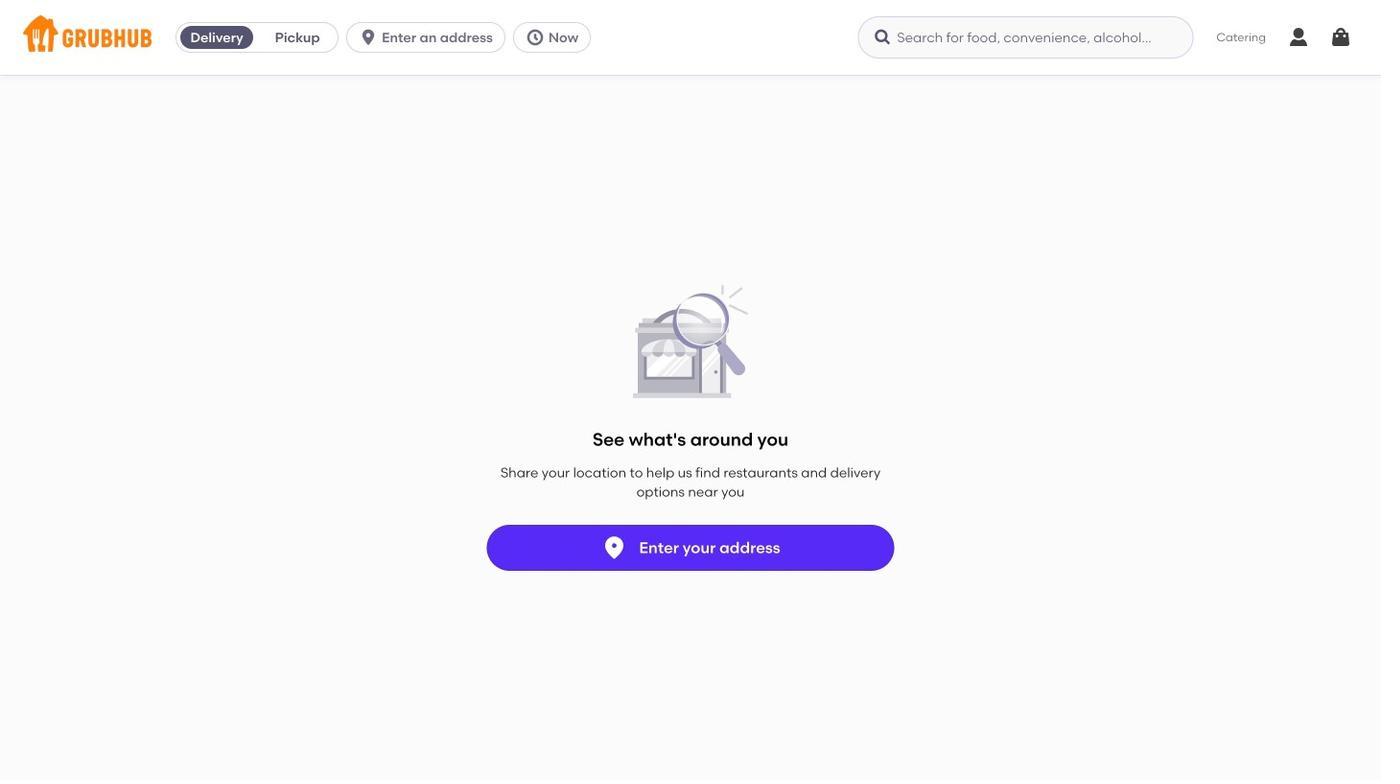 Task type: locate. For each thing, give the bounding box(es) containing it.
main navigation navigation
[[0, 0, 1382, 75]]

position icon image
[[601, 534, 628, 561]]

svg image
[[1288, 26, 1311, 49], [1330, 26, 1353, 49], [359, 28, 378, 47], [526, 28, 545, 47]]



Task type: describe. For each thing, give the bounding box(es) containing it.
svg image
[[873, 28, 893, 47]]

Search for food, convenience, alcohol... search field
[[858, 16, 1194, 59]]



Task type: vqa. For each thing, say whether or not it's contained in the screenshot.
middle svg image
yes



